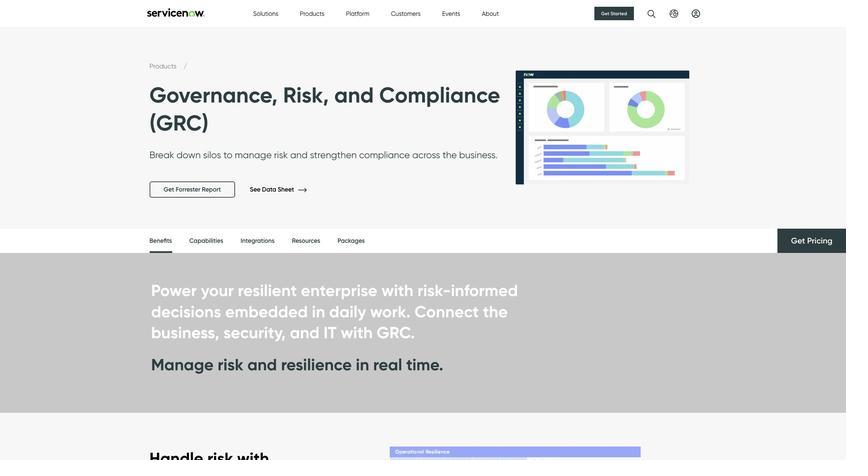 Task type: describe. For each thing, give the bounding box(es) containing it.
strengthen
[[310, 149, 357, 161]]

risk,
[[283, 82, 329, 108]]

compliance
[[359, 149, 410, 161]]

make enterprise decisions informed by risk image
[[509, 33, 697, 222]]

informed
[[451, 281, 518, 301]]

get pricing link
[[778, 229, 847, 254]]

benefits
[[150, 238, 172, 245]]

1 vertical spatial in
[[356, 355, 369, 375]]

real
[[373, 355, 402, 375]]

go to servicenow account image
[[692, 9, 700, 18]]

get pricing
[[792, 236, 833, 246]]

it
[[324, 323, 337, 343]]

platform button
[[346, 9, 370, 18]]

enhance resilience and performance at all levels image
[[390, 441, 641, 461]]

risk-
[[418, 281, 451, 301]]

products for the products link
[[150, 62, 178, 70]]

get for get forrester report
[[164, 186, 174, 194]]

get forrester report
[[164, 186, 221, 194]]

capabilities link
[[189, 229, 223, 254]]

started
[[611, 10, 627, 17]]

0 vertical spatial with
[[382, 281, 414, 301]]

capabilities
[[189, 238, 223, 245]]

get forrester report link
[[150, 182, 235, 198]]

governance, risk, and compliance (grc)
[[150, 82, 500, 137]]

data
[[262, 186, 276, 194]]

grc.
[[377, 323, 415, 343]]

decisions
[[151, 302, 221, 322]]

products for the products 'popup button'
[[300, 10, 325, 17]]

get started
[[602, 10, 627, 17]]

resources
[[292, 238, 320, 245]]

platform
[[346, 10, 370, 17]]

servicenow image
[[146, 8, 205, 17]]

customers
[[391, 10, 421, 17]]

the inside power your resilient enterprise with risk-informed decisions embedded in daily work. connect the business, security, and it with grc.
[[483, 302, 508, 322]]

sheet
[[278, 186, 294, 194]]

solutions button
[[253, 9, 279, 18]]

business,
[[151, 323, 220, 343]]

products link
[[150, 62, 178, 70]]

packages link
[[338, 229, 365, 254]]

resilient
[[238, 281, 297, 301]]

connect
[[415, 302, 479, 322]]

forrester
[[176, 186, 201, 194]]

packages
[[338, 238, 365, 245]]

work.
[[370, 302, 411, 322]]



Task type: vqa. For each thing, say whether or not it's contained in the screenshot.
Search icon
no



Task type: locate. For each thing, give the bounding box(es) containing it.
pricing
[[808, 236, 833, 246]]

resources link
[[292, 229, 320, 254]]

to
[[224, 149, 233, 161]]

customers button
[[391, 9, 421, 18]]

get for get pricing
[[792, 236, 806, 246]]

manage
[[235, 149, 272, 161]]

down
[[177, 149, 201, 161]]

0 horizontal spatial risk
[[218, 355, 243, 375]]

see data sheet
[[250, 186, 296, 194]]

manage risk and resilience in real time.
[[151, 355, 444, 375]]

solutions
[[253, 10, 279, 17]]

with down daily
[[341, 323, 373, 343]]

integrations link
[[241, 229, 275, 254]]

1 vertical spatial the
[[483, 302, 508, 322]]

(grc)
[[150, 110, 209, 137]]

0 vertical spatial in
[[312, 302, 325, 322]]

see data sheet link
[[250, 186, 317, 194]]

power your resilient enterprise with risk-informed decisions embedded in daily work. connect the business, security, and it with grc.
[[151, 281, 518, 343]]

0 horizontal spatial in
[[312, 302, 325, 322]]

events
[[442, 10, 460, 17]]

events button
[[442, 9, 460, 18]]

the down informed
[[483, 302, 508, 322]]

across
[[412, 149, 440, 161]]

get for get started
[[602, 10, 610, 17]]

1 horizontal spatial get
[[602, 10, 610, 17]]

governance,
[[150, 82, 278, 108]]

integrations
[[241, 238, 275, 245]]

0 horizontal spatial get
[[164, 186, 174, 194]]

1 vertical spatial with
[[341, 323, 373, 343]]

1 vertical spatial get
[[164, 186, 174, 194]]

risk
[[274, 149, 288, 161], [218, 355, 243, 375]]

2 vertical spatial get
[[792, 236, 806, 246]]

daily
[[329, 302, 366, 322]]

manage
[[151, 355, 214, 375]]

1 horizontal spatial products
[[300, 10, 325, 17]]

products
[[300, 10, 325, 17], [150, 62, 178, 70]]

1 horizontal spatial risk
[[274, 149, 288, 161]]

in
[[312, 302, 325, 322], [356, 355, 369, 375]]

in left real
[[356, 355, 369, 375]]

1 vertical spatial products
[[150, 62, 178, 70]]

0 horizontal spatial the
[[443, 149, 457, 161]]

get left pricing
[[792, 236, 806, 246]]

0 vertical spatial get
[[602, 10, 610, 17]]

embedded
[[225, 302, 308, 322]]

1 horizontal spatial with
[[382, 281, 414, 301]]

silos
[[203, 149, 221, 161]]

resilience
[[281, 355, 352, 375]]

in inside power your resilient enterprise with risk-informed decisions embedded in daily work. connect the business, security, and it with grc.
[[312, 302, 325, 322]]

get left forrester
[[164, 186, 174, 194]]

in up it on the bottom left of the page
[[312, 302, 325, 322]]

the right across
[[443, 149, 457, 161]]

0 horizontal spatial products
[[150, 62, 178, 70]]

with up work.
[[382, 281, 414, 301]]

1 horizontal spatial the
[[483, 302, 508, 322]]

0 vertical spatial risk
[[274, 149, 288, 161]]

enterprise
[[301, 281, 378, 301]]

get inside "link"
[[792, 236, 806, 246]]

0 vertical spatial products
[[300, 10, 325, 17]]

products button
[[300, 9, 325, 18]]

1 horizontal spatial in
[[356, 355, 369, 375]]

security,
[[224, 323, 286, 343]]

the
[[443, 149, 457, 161], [483, 302, 508, 322]]

0 vertical spatial the
[[443, 149, 457, 161]]

benefits link
[[150, 229, 172, 256]]

report
[[202, 186, 221, 194]]

get left started
[[602, 10, 610, 17]]

get
[[602, 10, 610, 17], [164, 186, 174, 194], [792, 236, 806, 246]]

time.
[[406, 355, 444, 375]]

and inside power your resilient enterprise with risk-informed decisions embedded in daily work. connect the business, security, and it with grc.
[[290, 323, 320, 343]]

and inside governance, risk, and compliance (grc)
[[334, 82, 374, 108]]

0 horizontal spatial with
[[341, 323, 373, 343]]

about
[[482, 10, 499, 17]]

1 vertical spatial risk
[[218, 355, 243, 375]]

compliance
[[379, 82, 500, 108]]

power
[[151, 281, 197, 301]]

see
[[250, 186, 261, 194]]

break
[[150, 149, 174, 161]]

business.
[[459, 149, 498, 161]]

about button
[[482, 9, 499, 18]]

get started link
[[595, 7, 634, 20]]

your
[[201, 281, 234, 301]]

break down silos to manage risk and strengthen compliance across the business.
[[150, 149, 498, 161]]

and
[[334, 82, 374, 108], [290, 149, 308, 161], [290, 323, 320, 343], [247, 355, 277, 375]]

2 horizontal spatial get
[[792, 236, 806, 246]]

with
[[382, 281, 414, 301], [341, 323, 373, 343]]



